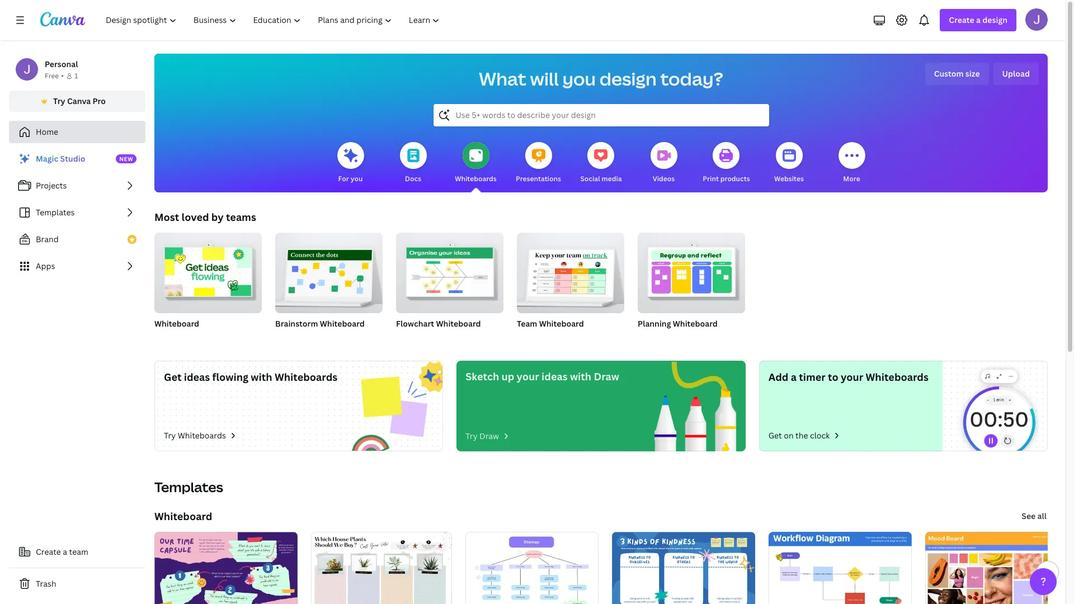 Task type: vqa. For each thing, say whether or not it's contained in the screenshot.
right settings
no



Task type: describe. For each thing, give the bounding box(es) containing it.
projects link
[[9, 175, 145, 197]]

0 vertical spatial draw
[[594, 370, 619, 383]]

to
[[828, 370, 839, 384]]

create for create a team
[[36, 547, 61, 557]]

custom size button
[[925, 63, 989, 85]]

sketch
[[466, 370, 499, 383]]

whiteboard link
[[154, 510, 212, 523]]

timer
[[799, 370, 826, 384]]

brainstorm whiteboard unlimited
[[275, 318, 365, 342]]

1 horizontal spatial your
[[841, 370, 864, 384]]

home
[[36, 126, 58, 137]]

create for create a design
[[949, 15, 975, 25]]

add
[[769, 370, 789, 384]]

unlimited for team whiteboard
[[517, 333, 549, 342]]

planning whiteboard
[[638, 318, 718, 329]]

add a timer to your whiteboards
[[769, 370, 929, 384]]

see all link
[[1021, 505, 1048, 528]]

flowchart whiteboard group
[[396, 228, 504, 344]]

loved
[[182, 210, 209, 224]]

sketch up your ideas with draw
[[466, 370, 619, 383]]

flowchart whiteboard
[[396, 318, 481, 329]]

all
[[1038, 511, 1047, 521]]

the
[[796, 430, 808, 441]]

what will you design today?
[[479, 67, 723, 91]]

1 horizontal spatial you
[[563, 67, 596, 91]]

get on the clock
[[769, 430, 830, 441]]

brainstorm whiteboard group
[[275, 228, 383, 344]]

a for design
[[976, 15, 981, 25]]

brand
[[36, 234, 59, 245]]

create a design
[[949, 15, 1008, 25]]

docs
[[405, 174, 421, 184]]

planning
[[638, 318, 671, 329]]

custom
[[934, 68, 964, 79]]

get ideas flowing with whiteboards
[[164, 370, 338, 384]]

up
[[502, 370, 514, 383]]

flowchart
[[396, 318, 434, 329]]

most
[[154, 210, 179, 224]]

a for timer
[[791, 370, 797, 384]]

media
[[602, 174, 622, 184]]

apps link
[[9, 255, 145, 278]]

whiteboard for brainstorm whiteboard unlimited
[[320, 318, 365, 329]]

upload
[[1002, 68, 1030, 79]]

canva
[[67, 96, 91, 106]]

try inside button
[[53, 96, 65, 106]]

more
[[843, 174, 860, 184]]

0 horizontal spatial your
[[517, 370, 539, 383]]

unlimited inside the whiteboard unlimited
[[154, 333, 186, 342]]

whiteboard group
[[154, 228, 262, 344]]

get for get on the clock
[[769, 430, 782, 441]]

custom size
[[934, 68, 980, 79]]

try draw
[[466, 431, 499, 441]]

group for whiteboard
[[154, 228, 262, 313]]

see
[[1022, 511, 1036, 521]]

docs button
[[400, 134, 427, 192]]

projects
[[36, 180, 67, 191]]

presentations
[[516, 174, 561, 184]]

team
[[69, 547, 88, 557]]

try for get
[[164, 430, 176, 441]]

•
[[61, 71, 64, 81]]

by
[[211, 210, 224, 224]]

whiteboard inside group
[[154, 318, 199, 329]]

flowing
[[212, 370, 248, 384]]

1 horizontal spatial with
[[570, 370, 592, 383]]

team
[[517, 318, 537, 329]]

new
[[119, 155, 133, 163]]

brand link
[[9, 228, 145, 251]]

websites button
[[774, 134, 804, 192]]

templates inside list
[[36, 207, 75, 218]]

try canva pro button
[[9, 91, 145, 112]]

products
[[721, 174, 750, 184]]

try canva pro
[[53, 96, 106, 106]]

social
[[580, 174, 600, 184]]



Task type: locate. For each thing, give the bounding box(es) containing it.
1 horizontal spatial draw
[[594, 370, 619, 383]]

ideas down team whiteboard unlimited
[[542, 370, 568, 383]]

create
[[949, 15, 975, 25], [36, 547, 61, 557]]

0 horizontal spatial unlimited
[[154, 333, 186, 342]]

4 group from the left
[[517, 228, 624, 313]]

2 unlimited from the left
[[275, 333, 307, 342]]

1 vertical spatial create
[[36, 547, 61, 557]]

get left on
[[769, 430, 782, 441]]

1 vertical spatial design
[[600, 67, 657, 91]]

a inside button
[[63, 547, 67, 557]]

0 horizontal spatial create
[[36, 547, 61, 557]]

0 vertical spatial create
[[949, 15, 975, 25]]

trash
[[36, 579, 56, 589]]

you inside button
[[351, 174, 363, 184]]

ideas
[[542, 370, 568, 383], [184, 370, 210, 384]]

0 horizontal spatial get
[[164, 370, 182, 384]]

templates down projects at the left top of the page
[[36, 207, 75, 218]]

whiteboard inside brainstorm whiteboard unlimited
[[320, 318, 365, 329]]

try for sketch
[[466, 431, 478, 441]]

0 horizontal spatial try
[[53, 96, 65, 106]]

you right the for
[[351, 174, 363, 184]]

design left jacob simon image
[[983, 15, 1008, 25]]

for you
[[338, 174, 363, 184]]

whiteboard for planning whiteboard
[[673, 318, 718, 329]]

trash link
[[9, 573, 145, 595]]

a
[[976, 15, 981, 25], [791, 370, 797, 384], [63, 547, 67, 557]]

templates
[[36, 207, 75, 218], [154, 478, 223, 496]]

print products button
[[703, 134, 750, 192]]

1 horizontal spatial ideas
[[542, 370, 568, 383]]

print products
[[703, 174, 750, 184]]

whiteboards button
[[455, 134, 497, 192]]

get for get ideas flowing with whiteboards
[[164, 370, 182, 384]]

a for team
[[63, 547, 67, 557]]

studio
[[60, 153, 85, 164]]

1 horizontal spatial get
[[769, 430, 782, 441]]

1 vertical spatial templates
[[154, 478, 223, 496]]

whiteboard for flowchart whiteboard
[[436, 318, 481, 329]]

2 vertical spatial a
[[63, 547, 67, 557]]

what
[[479, 67, 527, 91]]

brainstorm
[[275, 318, 318, 329]]

social media button
[[580, 134, 622, 192]]

for
[[338, 174, 349, 184]]

unlimited for brainstorm whiteboard
[[275, 333, 307, 342]]

0 horizontal spatial you
[[351, 174, 363, 184]]

magic
[[36, 153, 58, 164]]

create a design button
[[940, 9, 1017, 31]]

3 group from the left
[[396, 228, 504, 313]]

design inside the create a design dropdown button
[[983, 15, 1008, 25]]

pro
[[93, 96, 106, 106]]

templates up 'whiteboard' link
[[154, 478, 223, 496]]

draw
[[594, 370, 619, 383], [480, 431, 499, 441]]

a inside dropdown button
[[976, 15, 981, 25]]

2 group from the left
[[275, 228, 383, 313]]

whiteboard
[[154, 318, 199, 329], [320, 318, 365, 329], [436, 318, 481, 329], [539, 318, 584, 329], [673, 318, 718, 329], [154, 510, 212, 523]]

whiteboards
[[455, 174, 497, 184], [275, 370, 338, 384], [866, 370, 929, 384], [178, 430, 226, 441]]

websites
[[774, 174, 804, 184]]

1 horizontal spatial unlimited
[[275, 333, 307, 342]]

planning whiteboard group
[[638, 228, 745, 344]]

most loved by teams
[[154, 210, 256, 224]]

templates link
[[9, 201, 145, 224]]

0 vertical spatial design
[[983, 15, 1008, 25]]

2 horizontal spatial try
[[466, 431, 478, 441]]

0 vertical spatial get
[[164, 370, 182, 384]]

Search search field
[[456, 105, 747, 126]]

try whiteboards
[[164, 430, 226, 441]]

videos
[[653, 174, 675, 184]]

unlimited inside team whiteboard unlimited
[[517, 333, 549, 342]]

get down the whiteboard unlimited
[[164, 370, 182, 384]]

videos button
[[650, 134, 677, 192]]

top level navigation element
[[98, 9, 450, 31]]

more button
[[838, 134, 865, 192]]

will
[[530, 67, 559, 91]]

presentations button
[[516, 134, 561, 192]]

2 horizontal spatial a
[[976, 15, 981, 25]]

1 vertical spatial a
[[791, 370, 797, 384]]

0 horizontal spatial design
[[600, 67, 657, 91]]

create inside the create a design dropdown button
[[949, 15, 975, 25]]

with right flowing
[[251, 370, 272, 384]]

0 horizontal spatial templates
[[36, 207, 75, 218]]

free •
[[45, 71, 64, 81]]

None search field
[[433, 104, 769, 126]]

1 horizontal spatial templates
[[154, 478, 223, 496]]

2 horizontal spatial unlimited
[[517, 333, 549, 342]]

0 vertical spatial templates
[[36, 207, 75, 218]]

3 unlimited from the left
[[517, 333, 549, 342]]

create up custom size
[[949, 15, 975, 25]]

your
[[517, 370, 539, 383], [841, 370, 864, 384]]

whiteboard for team whiteboard unlimited
[[539, 318, 584, 329]]

you right will
[[563, 67, 596, 91]]

group for brainstorm
[[275, 228, 383, 313]]

list
[[9, 148, 145, 278]]

create a team
[[36, 547, 88, 557]]

create a team button
[[9, 541, 145, 563]]

group
[[154, 228, 262, 313], [275, 228, 383, 313], [396, 228, 504, 313], [517, 228, 624, 313], [638, 228, 745, 313]]

1
[[74, 71, 78, 81]]

1 horizontal spatial design
[[983, 15, 1008, 25]]

team whiteboard unlimited
[[517, 318, 584, 342]]

1 horizontal spatial a
[[791, 370, 797, 384]]

clock
[[810, 430, 830, 441]]

try
[[53, 96, 65, 106], [164, 430, 176, 441], [466, 431, 478, 441]]

on
[[784, 430, 794, 441]]

0 horizontal spatial draw
[[480, 431, 499, 441]]

group for team
[[517, 228, 624, 313]]

1 horizontal spatial try
[[164, 430, 176, 441]]

a left team
[[63, 547, 67, 557]]

0 horizontal spatial a
[[63, 547, 67, 557]]

ideas left flowing
[[184, 370, 210, 384]]

0 vertical spatial a
[[976, 15, 981, 25]]

jacob simon image
[[1026, 8, 1048, 31]]

unlimited inside brainstorm whiteboard unlimited
[[275, 333, 307, 342]]

a up size
[[976, 15, 981, 25]]

list containing magic studio
[[9, 148, 145, 278]]

with
[[570, 370, 592, 383], [251, 370, 272, 384]]

free
[[45, 71, 59, 81]]

1 horizontal spatial create
[[949, 15, 975, 25]]

0 horizontal spatial with
[[251, 370, 272, 384]]

a right add on the right bottom of the page
[[791, 370, 797, 384]]

whiteboard unlimited
[[154, 318, 199, 342]]

apps
[[36, 261, 55, 271]]

your right up
[[517, 370, 539, 383]]

your right the to
[[841, 370, 864, 384]]

unlimited
[[154, 333, 186, 342], [275, 333, 307, 342], [517, 333, 549, 342]]

with down team whiteboard unlimited
[[570, 370, 592, 383]]

1 unlimited from the left
[[154, 333, 186, 342]]

1 vertical spatial you
[[351, 174, 363, 184]]

for you button
[[337, 134, 364, 192]]

personal
[[45, 59, 78, 69]]

home link
[[9, 121, 145, 143]]

1 group from the left
[[154, 228, 262, 313]]

1 vertical spatial draw
[[480, 431, 499, 441]]

0 vertical spatial you
[[563, 67, 596, 91]]

print
[[703, 174, 719, 184]]

teams
[[226, 210, 256, 224]]

create left team
[[36, 547, 61, 557]]

1 vertical spatial get
[[769, 430, 782, 441]]

team whiteboard group
[[517, 228, 624, 344]]

upload button
[[993, 63, 1039, 85]]

magic studio
[[36, 153, 85, 164]]

design up search search field
[[600, 67, 657, 91]]

social media
[[580, 174, 622, 184]]

today?
[[660, 67, 723, 91]]

5 group from the left
[[638, 228, 745, 313]]

get
[[164, 370, 182, 384], [769, 430, 782, 441]]

see all
[[1022, 511, 1047, 521]]

create inside create a team button
[[36, 547, 61, 557]]

whiteboard inside team whiteboard unlimited
[[539, 318, 584, 329]]

size
[[966, 68, 980, 79]]

0 horizontal spatial ideas
[[184, 370, 210, 384]]



